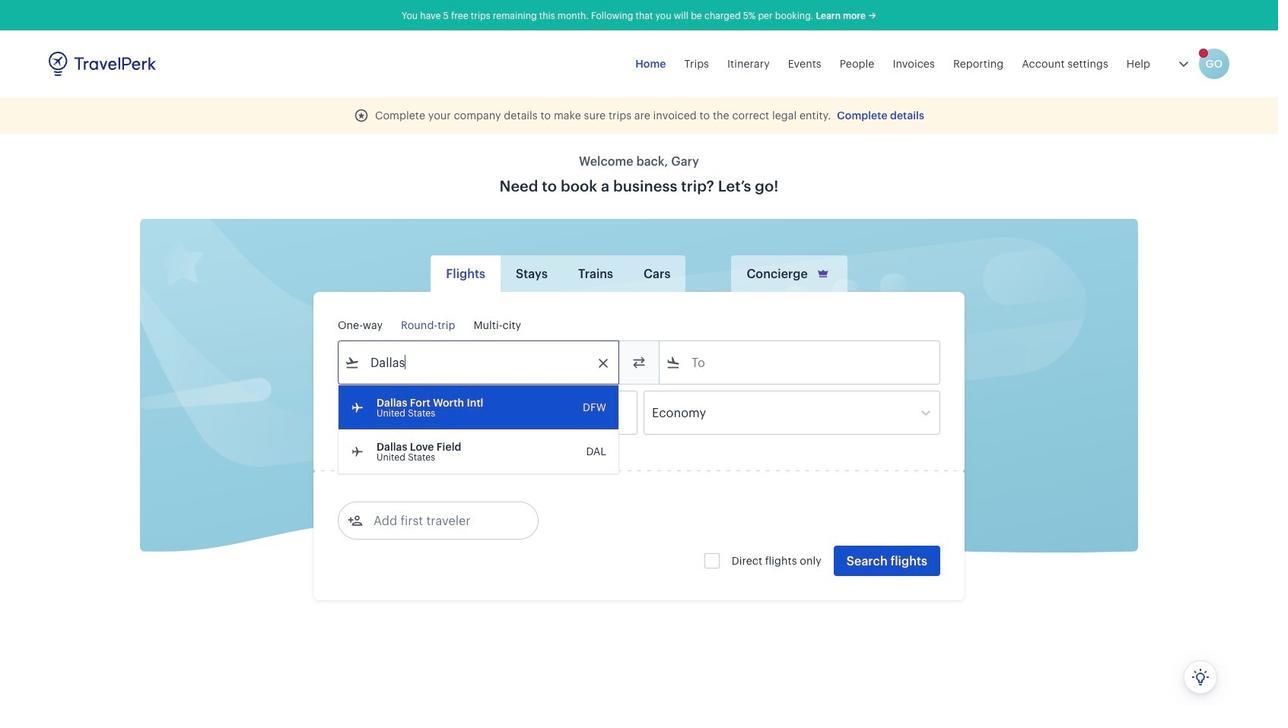 Task type: vqa. For each thing, say whether or not it's contained in the screenshot.
fourth united airlines image from the top
no



Task type: locate. For each thing, give the bounding box(es) containing it.
Return text field
[[450, 392, 529, 434]]



Task type: describe. For each thing, give the bounding box(es) containing it.
Add first traveler search field
[[363, 509, 521, 533]]

To search field
[[681, 351, 920, 375]]

Depart text field
[[360, 392, 439, 434]]

From search field
[[360, 351, 599, 375]]



